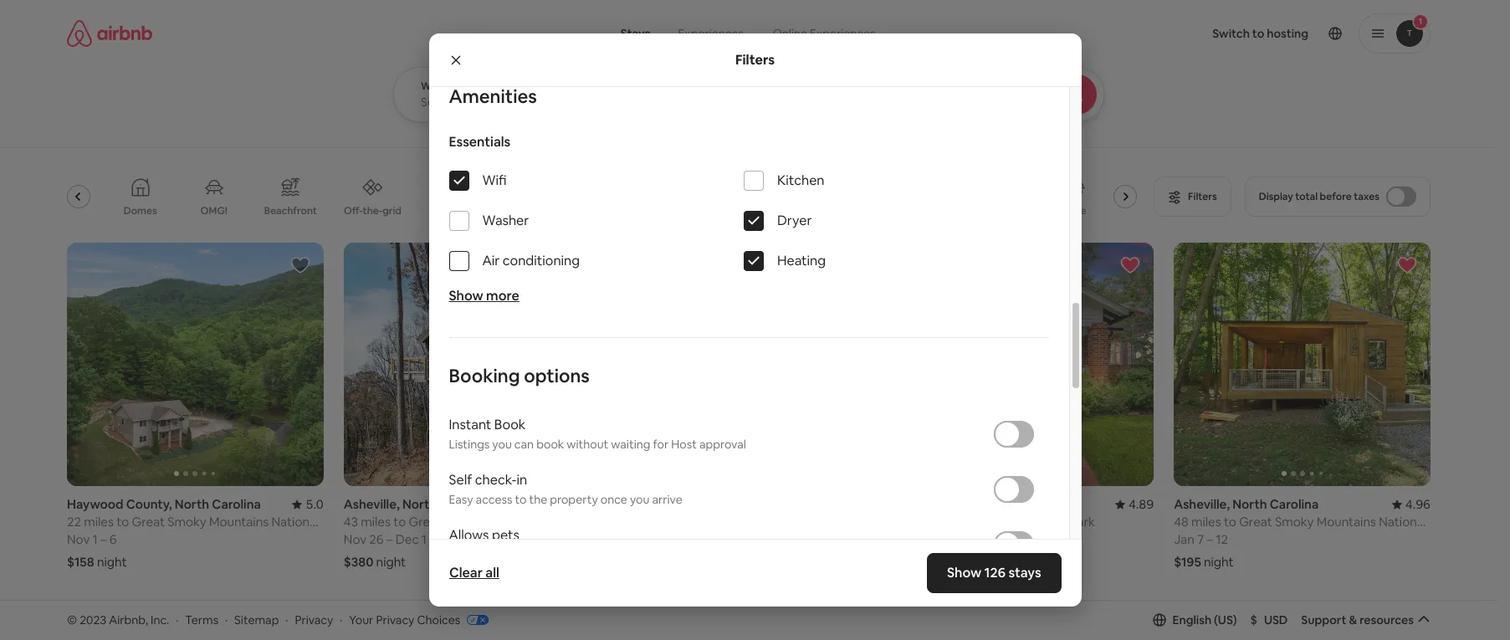 Task type: locate. For each thing, give the bounding box(es) containing it.
1 night from the left
[[97, 555, 127, 570]]

· right inc.
[[176, 612, 179, 628]]

– inside nov 1 – 6 $158 night
[[101, 532, 107, 548]]

4 carolina from the left
[[998, 497, 1047, 513]]

2 horizontal spatial nov
[[898, 532, 921, 548]]

$195
[[1175, 555, 1202, 570]]

12 inside columbia, south carolina 17 miles to congaree national park nov 12 – 17 night
[[923, 532, 936, 548]]

to inside asheville, north carolina 48 miles to great smoky mountains national park
[[1225, 514, 1237, 530]]

asheville, up 43
[[344, 497, 400, 513]]

1 experiences from the left
[[678, 26, 744, 41]]

1 asheville, from the left
[[344, 497, 400, 513]]

3 national from the left
[[1020, 514, 1068, 530]]

nov 26 – dec 1 $380 night
[[344, 532, 427, 570]]

2 carolina from the left
[[440, 497, 489, 513]]

4.89 out of 5 average rating image
[[1116, 497, 1155, 513]]

17
[[898, 514, 910, 530], [947, 532, 959, 548]]

online
[[773, 26, 808, 41]]

north up jan 7 – 12 $195 night
[[1233, 497, 1268, 513]]

national
[[272, 514, 319, 530], [549, 514, 596, 530], [1020, 514, 1068, 530], [1380, 514, 1427, 530]]

0 horizontal spatial experiences
[[678, 26, 744, 41]]

0 vertical spatial you
[[492, 437, 512, 452]]

conditioning
[[503, 252, 580, 270]]

night down 6
[[97, 555, 127, 570]]

experiences right online
[[810, 26, 876, 41]]

show more
[[449, 287, 520, 305]]

22
[[67, 514, 81, 530]]

more
[[486, 287, 520, 305]]

great down "county,"
[[132, 514, 165, 530]]

1 horizontal spatial 1
[[422, 532, 427, 548]]

show left map at bottom
[[710, 539, 741, 554]]

$
[[1251, 613, 1258, 628]]

allows pets
[[449, 527, 520, 544]]

to for easy
[[515, 492, 527, 507]]

1 · from the left
[[176, 612, 179, 628]]

great for 43
[[409, 514, 442, 530]]

0 horizontal spatial add to wishlist: canton, north carolina image
[[567, 617, 587, 637]]

night inside nov 26 – dec 1 $380 night
[[376, 555, 406, 570]]

0 horizontal spatial 12
[[923, 532, 936, 548]]

support
[[1302, 613, 1347, 628]]

3 night from the left
[[928, 555, 958, 570]]

1 left 6
[[93, 532, 98, 548]]

mountains inside asheville, north carolina 48 miles to great smoky mountains national park
[[1317, 514, 1377, 530]]

group containing amazing views
[[19, 164, 1144, 229]]

4.98 out of 5 average rating image
[[562, 497, 601, 513]]

· left add to wishlist: horse shoe, north carolina "icon"
[[286, 612, 288, 628]]

to inside self check-in easy access to the property once you arrive
[[515, 492, 527, 507]]

add to wishlist: canton, north carolina image
[[567, 617, 587, 637], [1398, 617, 1418, 637]]

total
[[1296, 190, 1318, 203]]

clear all
[[449, 564, 499, 582]]

2 horizontal spatial smoky
[[1276, 514, 1315, 530]]

the
[[529, 492, 548, 507]]

1 nov from the left
[[67, 532, 90, 548]]

smoky inside asheville, north carolina 48 miles to great smoky mountains national park
[[1276, 514, 1315, 530]]

4 · from the left
[[340, 612, 343, 628]]

experiences up 'filters'
[[678, 26, 744, 41]]

1 horizontal spatial great
[[409, 514, 442, 530]]

1 great from the left
[[132, 514, 165, 530]]

omg!
[[201, 204, 228, 218]]

$380
[[344, 555, 374, 570]]

1 inside nov 26 – dec 1 $380 night
[[422, 532, 427, 548]]

show map
[[710, 539, 768, 554]]

you down book
[[492, 437, 512, 452]]

43
[[344, 514, 358, 530]]

support & resources button
[[1302, 613, 1431, 628]]

to inside columbia, south carolina 17 miles to congaree national park nov 12 – 17 night
[[945, 514, 958, 530]]

show left 126
[[947, 564, 982, 582]]

12 right the '7' on the right of the page
[[1217, 532, 1229, 548]]

1 mountains from the left
[[209, 514, 269, 530]]

to up 6
[[116, 514, 129, 530]]

4.96
[[1406, 497, 1431, 513]]

2 north from the left
[[403, 497, 437, 513]]

group
[[19, 164, 1144, 229], [67, 243, 324, 487], [344, 243, 601, 487], [365, 243, 878, 487], [898, 243, 1411, 487], [1175, 243, 1511, 487], [67, 604, 324, 640], [344, 604, 601, 640], [621, 604, 878, 640], [898, 604, 1155, 640], [1175, 604, 1431, 640]]

you
[[492, 437, 512, 452], [630, 492, 650, 507]]

approval
[[700, 437, 747, 452]]

nov for miles
[[344, 532, 367, 548]]

booking options
[[449, 364, 590, 388]]

mountains for 48 miles to great smoky mountains national park
[[1317, 514, 1377, 530]]

1 horizontal spatial mountains
[[486, 514, 546, 530]]

0 horizontal spatial smoky
[[168, 514, 207, 530]]

profile element
[[917, 0, 1431, 67]]

asheville, north carolina 43 miles to great smoky mountains national park
[[344, 497, 596, 546]]

lakefront
[[429, 204, 475, 218]]

park
[[1071, 514, 1096, 530], [67, 530, 92, 546], [344, 530, 369, 546], [1175, 530, 1200, 546]]

park inside asheville, north carolina 43 miles to great smoky mountains national park
[[344, 530, 369, 546]]

0 horizontal spatial you
[[492, 437, 512, 452]]

0 horizontal spatial 1
[[93, 532, 98, 548]]

2 great from the left
[[409, 514, 442, 530]]

mountains inside asheville, north carolina 43 miles to great smoky mountains national park
[[486, 514, 546, 530]]

2 horizontal spatial north
[[1233, 497, 1268, 513]]

2 miles from the left
[[361, 514, 391, 530]]

– left 9
[[657, 532, 663, 548]]

off-the-grid
[[344, 204, 402, 217]]

privacy right your
[[376, 612, 415, 628]]

north left easy
[[403, 497, 437, 513]]

3 north from the left
[[1233, 497, 1268, 513]]

essentials
[[449, 133, 511, 151]]

1 1 from the left
[[93, 532, 98, 548]]

great right 48
[[1240, 514, 1273, 530]]

experiences
[[678, 26, 744, 41], [810, 26, 876, 41]]

north inside asheville, north carolina 43 miles to great smoky mountains national park
[[403, 497, 437, 513]]

south inside columbia, south carolina 17 miles to congaree national park nov 12 – 17 night
[[960, 497, 995, 513]]

instant
[[449, 416, 492, 434]]

show for show more
[[449, 287, 484, 305]]

0 horizontal spatial south
[[717, 497, 752, 513]]

display total before taxes button
[[1245, 177, 1431, 217]]

national up stays at the right of page
[[1020, 514, 1068, 530]]

castles
[[741, 204, 776, 218]]

carolina for asheville, north carolina 48 miles to great smoky mountains national park
[[1271, 497, 1319, 513]]

dec left 4
[[621, 532, 644, 548]]

2 horizontal spatial great
[[1240, 514, 1273, 530]]

heating
[[778, 252, 826, 270]]

– right 26
[[387, 532, 393, 548]]

3 – from the left
[[657, 532, 663, 548]]

1 horizontal spatial 12
[[1217, 532, 1229, 548]]

2 privacy from the left
[[376, 612, 415, 628]]

wifi
[[483, 172, 507, 189]]

– inside nov 26 – dec 1 $380 night
[[387, 532, 393, 548]]

3 great from the left
[[1240, 514, 1273, 530]]

1 add to wishlist: canton, north carolina image from the left
[[567, 617, 587, 637]]

· left your
[[340, 612, 343, 628]]

1 north from the left
[[175, 497, 209, 513]]

0 horizontal spatial asheville,
[[344, 497, 400, 513]]

air
[[483, 252, 500, 270]]

air conditioning
[[483, 252, 580, 270]]

stays
[[621, 26, 651, 41]]

5 – from the left
[[1207, 532, 1214, 548]]

1 horizontal spatial nov
[[344, 532, 367, 548]]

dec
[[396, 532, 419, 548], [621, 532, 644, 548]]

1 horizontal spatial south
[[960, 497, 995, 513]]

12 up 'show 126 stays' link
[[923, 532, 936, 548]]

1 dec from the left
[[396, 532, 419, 548]]

north inside asheville, north carolina 48 miles to great smoky mountains national park
[[1233, 497, 1268, 513]]

smoky for 43
[[445, 514, 484, 530]]

3 mountains from the left
[[1317, 514, 1377, 530]]

north right "county,"
[[175, 497, 209, 513]]

smoky inside asheville, north carolina 43 miles to great smoky mountains national park
[[445, 514, 484, 530]]

1 miles from the left
[[84, 514, 114, 530]]

5 carolina from the left
[[1271, 497, 1319, 513]]

great inside asheville, north carolina 43 miles to great smoky mountains national park
[[409, 514, 442, 530]]

miles inside columbia, south carolina 17 miles to congaree national park nov 12 – 17 night
[[912, 514, 942, 530]]

asheville, inside asheville, north carolina 48 miles to great smoky mountains national park
[[1175, 497, 1231, 513]]

amazing views
[[19, 204, 90, 217]]

columbia,
[[654, 497, 714, 513], [898, 497, 958, 513]]

(us)
[[1215, 613, 1238, 628]]

4 night from the left
[[1205, 555, 1234, 570]]

4 national from the left
[[1380, 514, 1427, 530]]

national down 4.98 out of 5 average rating "image"
[[549, 514, 596, 530]]

5.0 out of 5 average rating image
[[293, 497, 324, 513]]

night down 26
[[376, 555, 406, 570]]

support & resources
[[1302, 613, 1415, 628]]

asheville, for 43
[[344, 497, 400, 513]]

to
[[515, 492, 527, 507], [116, 514, 129, 530], [394, 514, 406, 530], [945, 514, 958, 530], [1225, 514, 1237, 530]]

miles inside asheville, north carolina 43 miles to great smoky mountains national park
[[361, 514, 391, 530]]

2 columbia, from the left
[[898, 497, 958, 513]]

None search field
[[393, 0, 1151, 122]]

miles inside 'haywood county, north carolina 22 miles to great smoky mountains national park'
[[84, 514, 114, 530]]

0 horizontal spatial great
[[132, 514, 165, 530]]

stays
[[1009, 564, 1042, 582]]

2 smoky from the left
[[445, 514, 484, 530]]

show 126 stays link
[[927, 553, 1062, 594]]

national down 4.96 out of 5 average rating image
[[1380, 514, 1427, 530]]

2 south from the left
[[960, 497, 995, 513]]

national down 5.0 out of 5 average rating "icon"
[[272, 514, 319, 530]]

your privacy choices link
[[349, 612, 489, 629]]

2 horizontal spatial show
[[947, 564, 982, 582]]

carolina inside 'haywood county, north carolina 22 miles to great smoky mountains national park'
[[212, 497, 261, 513]]

privacy link
[[295, 612, 333, 628]]

night inside jan 7 – 12 $195 night
[[1205, 555, 1234, 570]]

to left the
[[515, 492, 527, 507]]

privacy left your
[[295, 612, 333, 628]]

3 miles from the left
[[912, 514, 942, 530]]

add to wishlist: horse shoe, north carolina image
[[290, 617, 310, 637]]

great
[[132, 514, 165, 530], [409, 514, 442, 530], [1240, 514, 1273, 530]]

1 carolina from the left
[[212, 497, 261, 513]]

2 – from the left
[[387, 532, 393, 548]]

1 horizontal spatial privacy
[[376, 612, 415, 628]]

park inside asheville, north carolina 48 miles to great smoky mountains national park
[[1175, 530, 1200, 546]]

1 vertical spatial 17
[[947, 532, 959, 548]]

12
[[923, 532, 936, 548], [1217, 532, 1229, 548]]

dec right 26
[[396, 532, 419, 548]]

to for 17
[[945, 514, 958, 530]]

1 left allows
[[422, 532, 427, 548]]

Where field
[[421, 95, 640, 110]]

2 night from the left
[[376, 555, 406, 570]]

1 12 from the left
[[923, 532, 936, 548]]

1 horizontal spatial you
[[630, 492, 650, 507]]

– for jan 7 – 12 $195 night
[[1207, 532, 1214, 548]]

0 horizontal spatial show
[[449, 287, 484, 305]]

great inside asheville, north carolina 48 miles to great smoky mountains national park
[[1240, 514, 1273, 530]]

6
[[110, 532, 117, 548]]

1 vertical spatial show
[[710, 539, 741, 554]]

$ usd
[[1251, 613, 1289, 628]]

3 · from the left
[[286, 612, 288, 628]]

carolina for asheville, north carolina 43 miles to great smoky mountains national park
[[440, 497, 489, 513]]

before
[[1321, 190, 1352, 203]]

1 horizontal spatial experiences
[[810, 26, 876, 41]]

your privacy choices
[[349, 612, 461, 628]]

– inside jan 7 – 12 $195 night
[[1207, 532, 1214, 548]]

book
[[495, 416, 526, 434]]

miles up the '7' on the right of the page
[[1192, 514, 1222, 530]]

north inside 'haywood county, north carolina 22 miles to great smoky mountains national park'
[[175, 497, 209, 513]]

1 smoky from the left
[[168, 514, 207, 530]]

0 horizontal spatial dec
[[396, 532, 419, 548]]

where
[[421, 80, 453, 93]]

2 asheville, from the left
[[1175, 497, 1231, 513]]

–
[[101, 532, 107, 548], [387, 532, 393, 548], [657, 532, 663, 548], [938, 532, 945, 548], [1207, 532, 1214, 548]]

to left the congaree
[[945, 514, 958, 530]]

beachfront
[[264, 204, 317, 218]]

nov inside columbia, south carolina 17 miles to congaree national park nov 12 – 17 night
[[898, 532, 921, 548]]

1 horizontal spatial north
[[403, 497, 437, 513]]

asheville, north carolina 48 miles to great smoky mountains national park
[[1175, 497, 1427, 546]]

book
[[537, 437, 564, 452]]

· right "terms"
[[225, 612, 228, 628]]

0 horizontal spatial mountains
[[209, 514, 269, 530]]

4 miles from the left
[[1192, 514, 1222, 530]]

to inside asheville, north carolina 43 miles to great smoky mountains national park
[[394, 514, 406, 530]]

4.96 out of 5 average rating image
[[1393, 497, 1431, 513]]

south up the congaree
[[960, 497, 995, 513]]

show left more
[[449, 287, 484, 305]]

4.89
[[1129, 497, 1155, 513]]

– left 6
[[101, 532, 107, 548]]

stays tab panel
[[393, 67, 1151, 122]]

self check-in easy access to the property once you arrive
[[449, 471, 683, 507]]

terms link
[[185, 612, 219, 628]]

0 horizontal spatial 17
[[898, 514, 910, 530]]

national inside asheville, north carolina 43 miles to great smoky mountains national park
[[549, 514, 596, 530]]

carolina for columbia, south carolina 17 miles to congaree national park nov 12 – 17 night
[[998, 497, 1047, 513]]

3 smoky from the left
[[1276, 514, 1315, 530]]

1 horizontal spatial add to wishlist: canton, north carolina image
[[1398, 617, 1418, 637]]

south
[[717, 497, 752, 513], [960, 497, 995, 513]]

– up 'show 126 stays' link
[[938, 532, 945, 548]]

0 horizontal spatial nov
[[67, 532, 90, 548]]

2 nov from the left
[[344, 532, 367, 548]]

nov inside nov 1 – 6 $158 night
[[67, 532, 90, 548]]

to up nov 26 – dec 1 $380 night
[[394, 514, 406, 530]]

2 1 from the left
[[422, 532, 427, 548]]

2 12 from the left
[[1217, 532, 1229, 548]]

you inside the instant book listings you can book without waiting for host approval
[[492, 437, 512, 452]]

night down the '7' on the right of the page
[[1205, 555, 1234, 570]]

0 vertical spatial show
[[449, 287, 484, 305]]

show
[[449, 287, 484, 305], [710, 539, 741, 554], [947, 564, 982, 582]]

south up show map
[[717, 497, 752, 513]]

miles down haywood
[[84, 514, 114, 530]]

inc.
[[151, 612, 169, 628]]

miles left the congaree
[[912, 514, 942, 530]]

asheville, inside asheville, north carolina 43 miles to great smoky mountains national park
[[344, 497, 400, 513]]

1 horizontal spatial columbia,
[[898, 497, 958, 513]]

night
[[97, 555, 127, 570], [376, 555, 406, 570], [928, 555, 958, 570], [1205, 555, 1234, 570]]

mountains
[[209, 514, 269, 530], [486, 514, 546, 530], [1317, 514, 1377, 530]]

0 horizontal spatial north
[[175, 497, 209, 513]]

airbnb,
[[109, 612, 148, 628]]

remove from wishlist: asheville, north carolina image
[[1398, 255, 1418, 275]]

3 nov from the left
[[898, 532, 921, 548]]

1 vertical spatial you
[[630, 492, 650, 507]]

you right once
[[630, 492, 650, 507]]

show inside button
[[710, 539, 741, 554]]

0 horizontal spatial privacy
[[295, 612, 333, 628]]

2 vertical spatial show
[[947, 564, 982, 582]]

filters dialog
[[429, 33, 1082, 607]]

1 – from the left
[[101, 532, 107, 548]]

listings
[[449, 437, 490, 452]]

0 horizontal spatial columbia,
[[654, 497, 714, 513]]

1 horizontal spatial show
[[710, 539, 741, 554]]

add to wishlist: asheville, north carolina image
[[567, 255, 587, 275]]

carolina inside asheville, north carolina 43 miles to great smoky mountains national park
[[440, 497, 489, 513]]

great left allows
[[409, 514, 442, 530]]

1 horizontal spatial asheville,
[[1175, 497, 1231, 513]]

1 national from the left
[[272, 514, 319, 530]]

miles up 26
[[361, 514, 391, 530]]

carolina inside asheville, north carolina 48 miles to great smoky mountains national park
[[1271, 497, 1319, 513]]

nov inside nov 26 – dec 1 $380 night
[[344, 532, 367, 548]]

4
[[647, 532, 654, 548]]

1 horizontal spatial 17
[[947, 532, 959, 548]]

to up jan 7 – 12 $195 night
[[1225, 514, 1237, 530]]

miles inside asheville, north carolina 48 miles to great smoky mountains national park
[[1192, 514, 1222, 530]]

night left 126
[[928, 555, 958, 570]]

2 mountains from the left
[[486, 514, 546, 530]]

terms
[[185, 612, 219, 628]]

2 national from the left
[[549, 514, 596, 530]]

4 – from the left
[[938, 532, 945, 548]]

– right the '7' on the right of the page
[[1207, 532, 1214, 548]]

nov for 22
[[67, 532, 90, 548]]

1 horizontal spatial dec
[[621, 532, 644, 548]]

asheville, up 48
[[1175, 497, 1231, 513]]

1 horizontal spatial smoky
[[445, 514, 484, 530]]

2 horizontal spatial mountains
[[1317, 514, 1377, 530]]

carolina inside columbia, south carolina 17 miles to congaree national park nov 12 – 17 night
[[998, 497, 1047, 513]]

luxe
[[1065, 204, 1087, 218]]



Task type: describe. For each thing, give the bounding box(es) containing it.
what can we help you find? tab list
[[608, 17, 758, 50]]

7
[[1198, 532, 1205, 548]]

display
[[1260, 190, 1294, 203]]

smoky for 48
[[1276, 514, 1315, 530]]

congaree
[[960, 514, 1018, 530]]

mountains for 43 miles to great smoky mountains national park
[[486, 514, 546, 530]]

dec inside nov 26 – dec 1 $380 night
[[396, 532, 419, 548]]

choices
[[417, 612, 461, 628]]

national inside columbia, south carolina 17 miles to congaree national park nov 12 – 17 night
[[1020, 514, 1068, 530]]

national inside 'haywood county, north carolina 22 miles to great smoky mountains national park'
[[272, 514, 319, 530]]

your
[[349, 612, 374, 628]]

clear all button
[[441, 557, 508, 590]]

national inside asheville, north carolina 48 miles to great smoky mountains national park
[[1380, 514, 1427, 530]]

great inside 'haywood county, north carolina 22 miles to great smoky mountains national park'
[[132, 514, 165, 530]]

nov 1 – 6 $158 night
[[67, 532, 127, 570]]

west columbia, south carolina
[[621, 497, 803, 513]]

1 privacy from the left
[[295, 612, 333, 628]]

mountains inside 'haywood county, north carolina 22 miles to great smoky mountains national park'
[[209, 514, 269, 530]]

once
[[601, 492, 628, 507]]

add to wishlist: haywood county, north carolina image
[[290, 255, 310, 275]]

english (us) button
[[1153, 613, 1238, 628]]

off-
[[344, 204, 363, 217]]

to for 48
[[1225, 514, 1237, 530]]

sitemap
[[234, 612, 279, 628]]

terms · sitemap · privacy
[[185, 612, 333, 628]]

none search field containing stays
[[393, 0, 1151, 122]]

126
[[985, 564, 1006, 582]]

©
[[67, 612, 77, 628]]

self
[[449, 471, 472, 489]]

0 vertical spatial 17
[[898, 514, 910, 530]]

washer
[[483, 212, 529, 230]]

great for 48
[[1240, 514, 1273, 530]]

– for dec 4 – 9
[[657, 532, 663, 548]]

2 · from the left
[[225, 612, 228, 628]]

add to wishlist: columbia, south carolina image
[[844, 617, 864, 637]]

filters
[[736, 51, 775, 68]]

arrive
[[652, 492, 683, 507]]

show 126 stays
[[947, 564, 1042, 582]]

instant book listings you can book without waiting for host approval
[[449, 416, 747, 452]]

12 inside jan 7 – 12 $195 night
[[1217, 532, 1229, 548]]

usd
[[1265, 613, 1289, 628]]

county,
[[126, 497, 172, 513]]

north for asheville, north carolina 43 miles to great smoky mountains national park
[[403, 497, 437, 513]]

1 columbia, from the left
[[654, 497, 714, 513]]

english (us)
[[1173, 613, 1238, 628]]

host
[[672, 437, 697, 452]]

grid
[[383, 204, 402, 217]]

views
[[63, 204, 90, 217]]

show for show 126 stays
[[947, 564, 982, 582]]

© 2023 airbnb, inc. ·
[[67, 612, 179, 628]]

2 experiences from the left
[[810, 26, 876, 41]]

48
[[1175, 514, 1189, 530]]

map
[[743, 539, 768, 554]]

park inside columbia, south carolina 17 miles to congaree national park nov 12 – 17 night
[[1071, 514, 1096, 530]]

english
[[1173, 613, 1212, 628]]

options
[[524, 364, 590, 388]]

&
[[1350, 613, 1358, 628]]

allows
[[449, 527, 489, 544]]

remove from wishlist: columbia, south carolina image
[[1121, 255, 1141, 275]]

without
[[567, 437, 609, 452]]

– for nov 26 – dec 1 $380 night
[[387, 532, 393, 548]]

taxes
[[1355, 190, 1380, 203]]

2 dec from the left
[[621, 532, 644, 548]]

north for asheville, north carolina 48 miles to great smoky mountains national park
[[1233, 497, 1268, 513]]

kitchen
[[778, 172, 825, 189]]

– for nov 1 – 6 $158 night
[[101, 532, 107, 548]]

online experiences link
[[758, 17, 891, 50]]

property
[[550, 492, 598, 507]]

asheville, for 48
[[1175, 497, 1231, 513]]

easy
[[449, 492, 473, 507]]

miles for 48 miles to great smoky mountains national park
[[1192, 514, 1222, 530]]

waiting
[[611, 437, 651, 452]]

show more button
[[449, 287, 520, 305]]

in
[[517, 471, 528, 489]]

for
[[653, 437, 669, 452]]

– inside columbia, south carolina 17 miles to congaree national park nov 12 – 17 night
[[938, 532, 945, 548]]

jan
[[1175, 532, 1195, 548]]

sitemap link
[[234, 612, 279, 628]]

dryer
[[778, 212, 812, 230]]

booking
[[449, 364, 520, 388]]

2023
[[80, 612, 106, 628]]

to for 43
[[394, 514, 406, 530]]

resources
[[1360, 613, 1415, 628]]

2 add to wishlist: canton, north carolina image from the left
[[1398, 617, 1418, 637]]

all
[[485, 564, 499, 582]]

show map button
[[694, 526, 805, 566]]

haywood
[[67, 497, 124, 513]]

can
[[515, 437, 534, 452]]

3 carolina from the left
[[755, 497, 803, 513]]

show for show map
[[710, 539, 741, 554]]

experiences button
[[664, 17, 758, 50]]

access
[[476, 492, 513, 507]]

1 inside nov 1 – 6 $158 night
[[93, 532, 98, 548]]

1 south from the left
[[717, 497, 752, 513]]

amenities
[[449, 85, 537, 108]]

countryside
[[502, 204, 561, 218]]

4.98
[[575, 497, 601, 513]]

pets
[[492, 527, 520, 544]]

9
[[666, 532, 673, 548]]

miles for 43 miles to great smoky mountains national park
[[361, 514, 391, 530]]

26
[[369, 532, 384, 548]]

jan 7 – 12 $195 night
[[1175, 532, 1234, 570]]

online experiences
[[773, 26, 876, 41]]

miles for 17 miles to congaree national park
[[912, 514, 942, 530]]

night inside columbia, south carolina 17 miles to congaree national park nov 12 – 17 night
[[928, 555, 958, 570]]

clear
[[449, 564, 483, 582]]

columbia, inside columbia, south carolina 17 miles to congaree national park nov 12 – 17 night
[[898, 497, 958, 513]]

to inside 'haywood county, north carolina 22 miles to great smoky mountains national park'
[[116, 514, 129, 530]]

smoky inside 'haywood county, north carolina 22 miles to great smoky mountains national park'
[[168, 514, 207, 530]]

night inside nov 1 – 6 $158 night
[[97, 555, 127, 570]]

experiences inside button
[[678, 26, 744, 41]]

stays button
[[608, 17, 664, 50]]

park inside 'haywood county, north carolina 22 miles to great smoky mountains national park'
[[67, 530, 92, 546]]

you inside self check-in easy access to the property once you arrive
[[630, 492, 650, 507]]

west
[[621, 497, 652, 513]]



Task type: vqa. For each thing, say whether or not it's contained in the screenshot.
Travel admin
no



